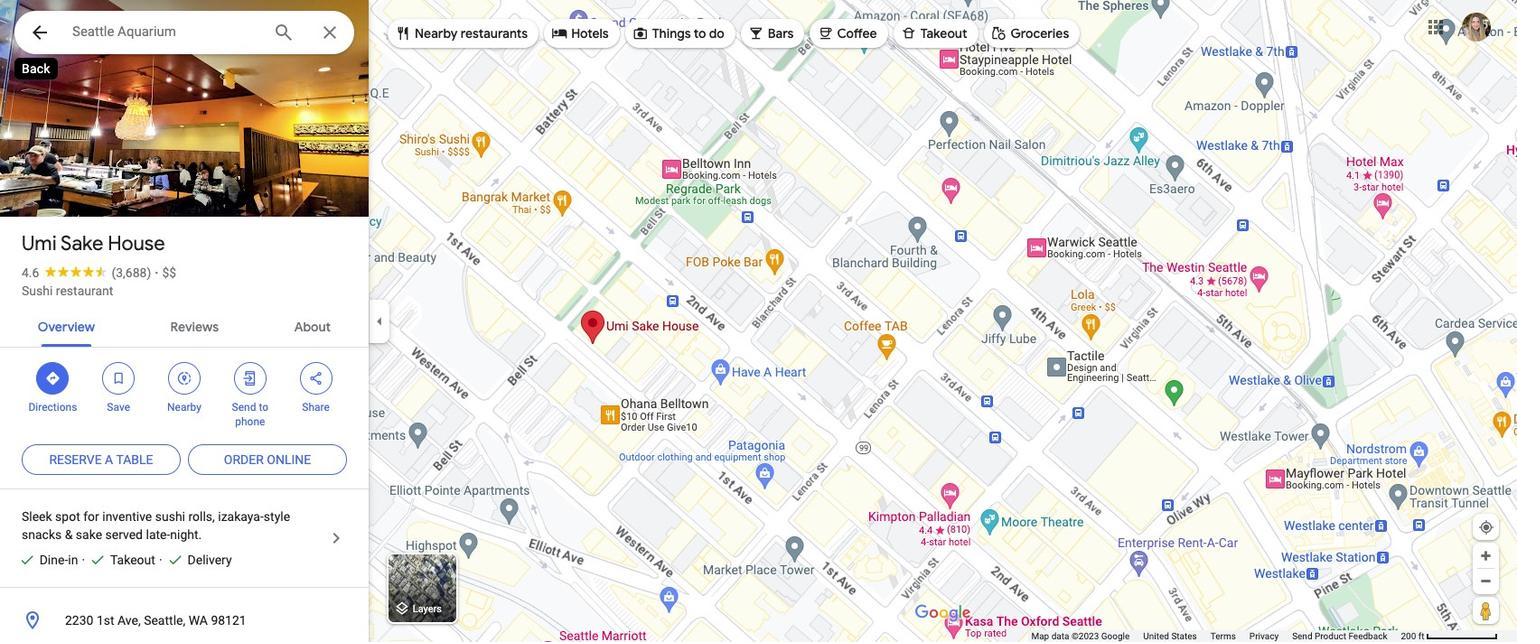 Task type: locate. For each thing, give the bounding box(es) containing it.
to left do
[[694, 25, 706, 42]]


[[991, 23, 1007, 43]]

states
[[1172, 632, 1197, 642]]

reserve a table link
[[22, 438, 181, 482]]

show your location image
[[1479, 520, 1495, 536]]

2230 1st ave, seattle, wa 98121
[[65, 614, 246, 628]]

send for send to phone
[[232, 401, 256, 414]]

·
[[155, 266, 159, 280], [82, 553, 85, 568], [159, 553, 162, 568]]


[[632, 23, 649, 43]]

product
[[1315, 632, 1347, 642]]

sake
[[76, 528, 102, 542]]

tab list
[[0, 304, 369, 347]]

tab list containing overview
[[0, 304, 369, 347]]

footer inside google maps element
[[1032, 631, 1401, 643]]

· inside offers delivery group
[[159, 553, 162, 568]]

google maps element
[[0, 0, 1518, 643]]

delivery
[[188, 553, 232, 568]]

wa
[[189, 614, 208, 628]]

1st
[[97, 614, 114, 628]]

nearby right 
[[415, 25, 458, 42]]

restaurants
[[461, 25, 528, 42]]

sushi restaurant
[[22, 284, 113, 298]]

Seattle Aquarium field
[[14, 11, 354, 54]]

to inside  things to do
[[694, 25, 706, 42]]

1 vertical spatial to
[[259, 401, 268, 414]]

footer
[[1032, 631, 1401, 643]]

google
[[1102, 632, 1130, 642]]

order
[[224, 453, 264, 467]]

 groceries
[[991, 23, 1070, 43]]

sleek
[[22, 510, 52, 524]]

show street view coverage image
[[1473, 597, 1500, 625]]

0 horizontal spatial nearby
[[167, 401, 201, 414]]

None field
[[72, 21, 259, 42]]

about button
[[280, 304, 345, 347]]

send
[[232, 401, 256, 414], [1293, 632, 1313, 642]]

3,688 reviews element
[[112, 266, 151, 280]]

send inside 'send to phone'
[[232, 401, 256, 414]]

send to phone
[[232, 401, 268, 428]]

groceries
[[1011, 25, 1070, 42]]

· right in at the bottom left of page
[[82, 553, 85, 568]]

style
[[264, 510, 290, 524]]

0 horizontal spatial to
[[259, 401, 268, 414]]

share
[[302, 401, 330, 414]]

1 vertical spatial nearby
[[167, 401, 201, 414]]

0 horizontal spatial send
[[232, 401, 256, 414]]

1 horizontal spatial takeout
[[921, 25, 968, 42]]

terms button
[[1211, 631, 1236, 643]]

1 horizontal spatial nearby
[[415, 25, 458, 42]]

0 vertical spatial takeout
[[921, 25, 968, 42]]

hotels
[[571, 25, 609, 42]]

information for umi sake house region
[[0, 603, 369, 643]]

sushi
[[155, 510, 185, 524]]

98121
[[211, 614, 246, 628]]

reserve a table
[[49, 453, 153, 467]]

· down late-
[[159, 553, 162, 568]]

dine-
[[39, 553, 68, 568]]

4.6
[[22, 266, 39, 280]]

(3,688)
[[112, 266, 151, 280]]

takeout down served
[[110, 553, 155, 568]]

collapse side panel image
[[370, 311, 390, 331]]

serves dine-in group
[[11, 551, 78, 569]]

terms
[[1211, 632, 1236, 642]]

1 horizontal spatial send
[[1293, 632, 1313, 642]]

zoom in image
[[1480, 550, 1493, 563]]

0 horizontal spatial takeout
[[110, 553, 155, 568]]

send inside button
[[1293, 632, 1313, 642]]

to up phone
[[259, 401, 268, 414]]

nearby down 
[[167, 401, 201, 414]]

takeout
[[921, 25, 968, 42], [110, 553, 155, 568]]

 coffee
[[817, 23, 877, 43]]

nearby inside actions for umi sake house region
[[167, 401, 201, 414]]

photo of umi sake house image
[[0, 0, 369, 247]]

4.6 stars image
[[39, 266, 112, 277]]

nearby
[[415, 25, 458, 42], [167, 401, 201, 414]]


[[308, 369, 324, 389]]

umi sake house
[[22, 231, 165, 257]]

overview
[[38, 319, 95, 335]]

for
[[83, 510, 99, 524]]

· inside offers takeout group
[[82, 553, 85, 568]]

coffee
[[837, 25, 877, 42]]


[[45, 369, 61, 389]]

served
[[105, 528, 143, 542]]

footer containing map data ©2023 google
[[1032, 631, 1401, 643]]

seattle,
[[144, 614, 185, 628]]

· for delivery
[[159, 553, 162, 568]]

3,652 photos button
[[14, 172, 137, 203]]

0 vertical spatial send
[[232, 401, 256, 414]]

1 horizontal spatial to
[[694, 25, 706, 42]]

bars
[[768, 25, 794, 42]]

takeout right  at the top right of the page
[[921, 25, 968, 42]]

&
[[65, 528, 73, 542]]

0 vertical spatial to
[[694, 25, 706, 42]]

a
[[105, 453, 113, 467]]

1 vertical spatial takeout
[[110, 553, 155, 568]]

send left product
[[1293, 632, 1313, 642]]

sake
[[61, 231, 103, 257]]

 bars
[[748, 23, 794, 43]]

 takeout
[[901, 23, 968, 43]]

to
[[694, 25, 706, 42], [259, 401, 268, 414]]

200
[[1401, 632, 1417, 642]]

©2023
[[1072, 632, 1099, 642]]

1 vertical spatial send
[[1293, 632, 1313, 642]]

0 vertical spatial nearby
[[415, 25, 458, 42]]

 things to do
[[632, 23, 725, 43]]


[[552, 23, 568, 43]]

send up phone
[[232, 401, 256, 414]]

offers delivery group
[[159, 551, 232, 569]]

privacy button
[[1250, 631, 1279, 643]]

google account: michelle dermenjian  
(michelle.dermenjian@adept.ai) image
[[1463, 12, 1491, 41]]

none field inside seattle aquarium field
[[72, 21, 259, 42]]

ft
[[1419, 632, 1425, 642]]

night.
[[170, 528, 202, 542]]

overview button
[[23, 304, 109, 347]]

photos
[[85, 179, 130, 196]]

about
[[294, 319, 331, 335]]



Task type: vqa. For each thing, say whether or not it's contained in the screenshot.
restaurants
yes



Task type: describe. For each thing, give the bounding box(es) containing it.
privacy
[[1250, 632, 1279, 642]]

takeout inside  takeout
[[921, 25, 968, 42]]


[[176, 369, 193, 389]]

izakaya-
[[218, 510, 264, 524]]

· for takeout
[[82, 553, 85, 568]]

 hotels
[[552, 23, 609, 43]]

ave,
[[118, 614, 141, 628]]


[[748, 23, 765, 43]]

actions for umi sake house region
[[0, 348, 369, 438]]

restaurant
[[56, 284, 113, 298]]

send product feedback
[[1293, 632, 1388, 642]]

reserve
[[49, 453, 102, 467]]

3,652
[[46, 179, 81, 196]]

table
[[116, 453, 153, 467]]

things
[[652, 25, 691, 42]]

· $$
[[155, 266, 176, 280]]

zoom out image
[[1480, 575, 1493, 588]]

spot
[[55, 510, 80, 524]]


[[29, 20, 51, 45]]

2230
[[65, 614, 94, 628]]

united states
[[1144, 632, 1197, 642]]


[[110, 369, 127, 389]]

send product feedback button
[[1293, 631, 1388, 643]]

inventive
[[102, 510, 152, 524]]

nearby inside  nearby restaurants
[[415, 25, 458, 42]]

do
[[709, 25, 725, 42]]

phone
[[235, 416, 265, 428]]

united
[[1144, 632, 1170, 642]]

$$
[[162, 266, 176, 280]]


[[901, 23, 917, 43]]


[[242, 369, 258, 389]]

offers takeout group
[[82, 551, 155, 569]]

layers
[[413, 604, 442, 616]]

200 ft button
[[1401, 632, 1499, 642]]

save
[[107, 401, 130, 414]]

tab list inside google maps element
[[0, 304, 369, 347]]

sushi
[[22, 284, 53, 298]]

umi sake house main content
[[0, 0, 369, 643]]

200 ft
[[1401, 632, 1425, 642]]

umi
[[22, 231, 57, 257]]

price: moderate element
[[162, 266, 176, 280]]

in
[[68, 553, 78, 568]]

send for send product feedback
[[1293, 632, 1313, 642]]

rolls,
[[188, 510, 215, 524]]

sleek spot for inventive sushi rolls, izakaya-style snacks & sake served late-night.
[[22, 510, 290, 542]]

reviews button
[[156, 304, 233, 347]]

takeout inside group
[[110, 553, 155, 568]]


[[395, 23, 411, 43]]

feedback
[[1349, 632, 1388, 642]]

map data ©2023 google
[[1032, 632, 1130, 642]]

reviews
[[170, 319, 219, 335]]

directions
[[28, 401, 77, 414]]

order online
[[224, 453, 311, 467]]

house
[[108, 231, 165, 257]]

3,652 photos
[[46, 179, 130, 196]]

late-
[[146, 528, 170, 542]]

to inside 'send to phone'
[[259, 401, 268, 414]]

2230 1st ave, seattle, wa 98121 button
[[0, 603, 369, 639]]

data
[[1052, 632, 1070, 642]]

united states button
[[1144, 631, 1197, 643]]

 nearby restaurants
[[395, 23, 528, 43]]

· left price: moderate element on the top
[[155, 266, 159, 280]]

order online link
[[188, 438, 347, 482]]

online
[[267, 453, 311, 467]]

 search field
[[14, 11, 354, 58]]

 button
[[14, 11, 65, 58]]

sushi restaurant button
[[22, 282, 113, 300]]

snacks
[[22, 528, 62, 542]]

map
[[1032, 632, 1050, 642]]


[[817, 23, 834, 43]]

dine-in
[[39, 553, 78, 568]]



